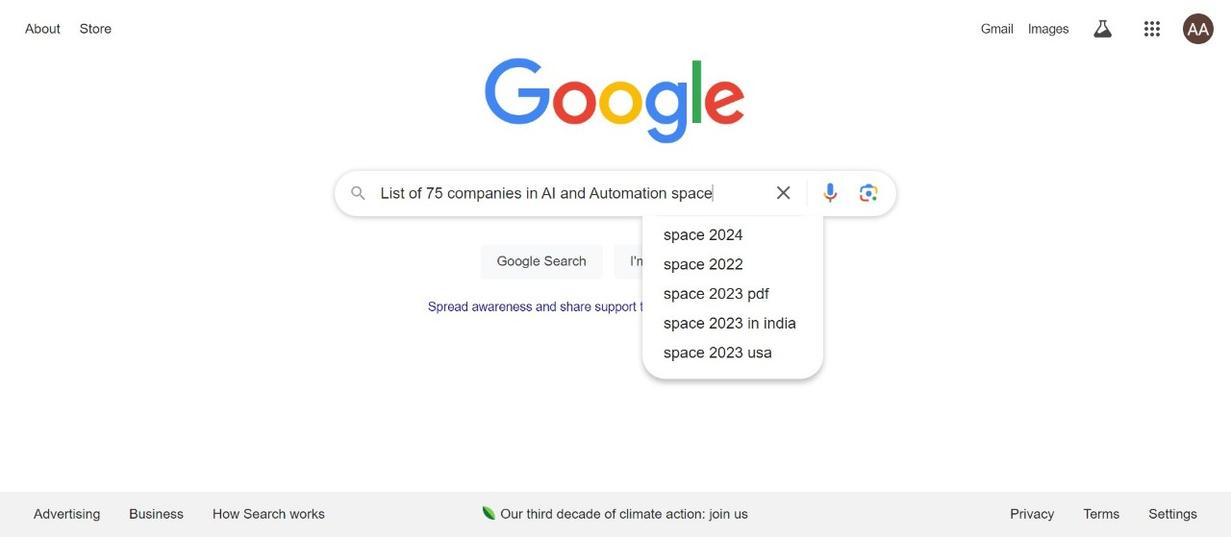 Task type: locate. For each thing, give the bounding box(es) containing it.
search labs image
[[1091, 17, 1114, 40]]

search by image image
[[857, 181, 880, 205]]

list box
[[643, 220, 823, 368]]

search by voice image
[[819, 181, 842, 205]]

None search field
[[19, 165, 1212, 379]]



Task type: vqa. For each thing, say whether or not it's contained in the screenshot.
leftmost "Blvd"
no



Task type: describe. For each thing, give the bounding box(es) containing it.
Search text field
[[381, 172, 761, 216]]

google image
[[485, 58, 746, 146]]



